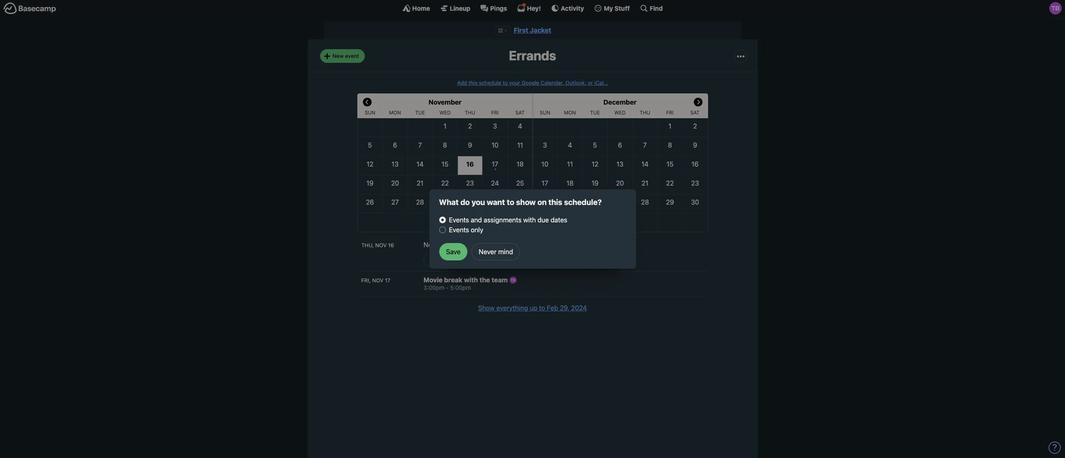 Task type: locate. For each thing, give the bounding box(es) containing it.
0 vertical spatial to
[[503, 80, 508, 86]]

wed down november
[[439, 110, 451, 116]]

2 vertical spatial to
[[539, 304, 545, 312]]

0 horizontal spatial add
[[429, 257, 439, 263]]

hey!
[[527, 4, 541, 12]]

1 vertical spatial the
[[480, 276, 490, 284]]

0 horizontal spatial on
[[454, 241, 461, 249]]

or
[[588, 80, 593, 86]]

hey! button
[[517, 4, 541, 12]]

the
[[463, 241, 473, 249], [480, 276, 490, 284]]

never mind
[[479, 248, 513, 256]]

1 thu from the left
[[465, 110, 475, 116]]

schedule left your
[[479, 80, 501, 86]]

add an event link
[[424, 254, 468, 267]]

sat for december
[[691, 110, 700, 116]]

wed for december
[[614, 110, 626, 116]]

with left due
[[523, 216, 536, 224]]

my stuff
[[604, 4, 630, 12]]

find button
[[640, 4, 663, 12]]

this
[[469, 80, 478, 86], [549, 198, 562, 207]]

my
[[604, 4, 613, 12]]

calendar,
[[541, 80, 564, 86]]

sun for november
[[365, 110, 375, 116]]

0 vertical spatial this
[[469, 80, 478, 86]]

0 vertical spatial schedule
[[479, 80, 501, 86]]

2 thu from the left
[[640, 110, 650, 116]]

1 events from the top
[[449, 216, 469, 224]]

nov
[[375, 242, 387, 249], [372, 278, 384, 284]]

show        everything      up to        feb 29, 2024
[[478, 304, 587, 312]]

find
[[650, 4, 663, 12]]

sat
[[516, 110, 525, 116], [691, 110, 700, 116]]

1 vertical spatial schedule
[[475, 241, 502, 249]]

29,
[[560, 304, 570, 312]]

3:00pm     -     5:00pm
[[424, 284, 471, 291]]

1 horizontal spatial add
[[457, 80, 467, 86]]

events up 'events only'
[[449, 216, 469, 224]]

1 wed from the left
[[439, 110, 451, 116]]

sat for november
[[516, 110, 525, 116]]

2 events from the top
[[449, 226, 469, 234]]

never
[[479, 248, 497, 256]]

on down 'events only'
[[454, 241, 461, 249]]

events and assignments with due dates
[[449, 216, 567, 224]]

0 vertical spatial on
[[538, 198, 547, 207]]

event right an
[[448, 257, 462, 263]]

outlook,
[[566, 80, 587, 86]]

you
[[472, 198, 485, 207]]

nov left "16"
[[375, 242, 387, 249]]

tue for december
[[590, 110, 600, 116]]

2 sun from the left
[[540, 110, 550, 116]]

fri for december
[[666, 110, 674, 116]]

add an event
[[429, 257, 462, 263]]

nov left 17
[[372, 278, 384, 284]]

1 vertical spatial on
[[454, 241, 461, 249]]

1 horizontal spatial with
[[523, 216, 536, 224]]

1 horizontal spatial thu
[[640, 110, 650, 116]]

new event link
[[320, 49, 365, 63]]

to inside button
[[539, 304, 545, 312]]

sun for december
[[540, 110, 550, 116]]

tyler black image
[[1050, 2, 1062, 14], [510, 277, 517, 284]]

0 horizontal spatial sun
[[365, 110, 375, 116]]

fri, nov 17
[[361, 278, 390, 284]]

mon
[[389, 110, 401, 116], [564, 110, 576, 116]]

1 horizontal spatial wed
[[614, 110, 626, 116]]

nov for thu,
[[375, 242, 387, 249]]

on right show
[[538, 198, 547, 207]]

fri
[[491, 110, 499, 116], [666, 110, 674, 116]]

2 mon from the left
[[564, 110, 576, 116]]

0 vertical spatial event
[[345, 53, 359, 59]]

1 tue from the left
[[415, 110, 425, 116]]

0 vertical spatial the
[[463, 241, 473, 249]]

1 horizontal spatial sun
[[540, 110, 550, 116]]

1 vertical spatial nov
[[372, 278, 384, 284]]

add
[[457, 80, 467, 86], [429, 257, 439, 263]]

fri for november
[[491, 110, 499, 116]]

lineup link
[[440, 4, 470, 12]]

1 vertical spatial this
[[549, 198, 562, 207]]

add left an
[[429, 257, 439, 263]]

0 horizontal spatial mon
[[389, 110, 401, 116]]

2 wed from the left
[[614, 110, 626, 116]]

to left your
[[503, 80, 508, 86]]

events
[[449, 216, 469, 224], [449, 226, 469, 234]]

1 vertical spatial tyler black image
[[510, 277, 517, 284]]

add this schedule to your google calendar, outlook, or ical…
[[457, 80, 608, 86]]

0 horizontal spatial thu
[[465, 110, 475, 116]]

1 sat from the left
[[516, 110, 525, 116]]

nothing's on the schedule
[[424, 241, 502, 249]]

0 vertical spatial nov
[[375, 242, 387, 249]]

pings
[[490, 4, 507, 12]]

0 horizontal spatial sat
[[516, 110, 525, 116]]

google
[[522, 80, 539, 86]]

thu for december
[[640, 110, 650, 116]]

to right up
[[539, 304, 545, 312]]

add this schedule to your google calendar, outlook, or ical… link
[[457, 80, 608, 86]]

1 horizontal spatial sat
[[691, 110, 700, 116]]

tue
[[415, 110, 425, 116], [590, 110, 600, 116]]

1 vertical spatial events
[[449, 226, 469, 234]]

activity
[[561, 4, 584, 12]]

1 horizontal spatial tyler black image
[[1050, 2, 1062, 14]]

0 horizontal spatial with
[[464, 276, 478, 284]]

0 horizontal spatial this
[[469, 80, 478, 86]]

up
[[530, 304, 538, 312]]

thu
[[465, 110, 475, 116], [640, 110, 650, 116]]

events for events and assignments with due dates
[[449, 216, 469, 224]]

event right the 'new'
[[345, 53, 359, 59]]

on
[[538, 198, 547, 207], [454, 241, 461, 249]]

schedule?
[[564, 198, 602, 207]]

home link
[[402, 4, 430, 12]]

with
[[523, 216, 536, 224], [464, 276, 478, 284]]

1 horizontal spatial mon
[[564, 110, 576, 116]]

do
[[461, 198, 470, 207]]

1 vertical spatial with
[[464, 276, 478, 284]]

events up nothing's on the schedule
[[449, 226, 469, 234]]

wed down december
[[614, 110, 626, 116]]

only
[[471, 226, 483, 234]]

0 vertical spatial tyler black image
[[1050, 2, 1062, 14]]

0 vertical spatial add
[[457, 80, 467, 86]]

break
[[444, 276, 463, 284]]

2 tue from the left
[[590, 110, 600, 116]]

fri,
[[361, 278, 371, 284]]

schedule down only at the left
[[475, 241, 502, 249]]

0 horizontal spatial event
[[345, 53, 359, 59]]

schedule
[[479, 80, 501, 86], [475, 241, 502, 249]]

0 vertical spatial events
[[449, 216, 469, 224]]

show        everything      up to        feb 29, 2024 button
[[478, 303, 587, 313]]

the down 'events only'
[[463, 241, 473, 249]]

1 horizontal spatial fri
[[666, 110, 674, 116]]

sun
[[365, 110, 375, 116], [540, 110, 550, 116]]

1 horizontal spatial event
[[448, 257, 462, 263]]

wed
[[439, 110, 451, 116], [614, 110, 626, 116]]

None submit
[[439, 243, 468, 261]]

activity link
[[551, 4, 584, 12]]

0 horizontal spatial wed
[[439, 110, 451, 116]]

0 horizontal spatial tue
[[415, 110, 425, 116]]

1 mon from the left
[[389, 110, 401, 116]]

1 sun from the left
[[365, 110, 375, 116]]

5:00pm
[[450, 284, 471, 291]]

first jacket
[[514, 26, 551, 34]]

1 horizontal spatial tue
[[590, 110, 600, 116]]

1 vertical spatial add
[[429, 257, 439, 263]]

0 horizontal spatial fri
[[491, 110, 499, 116]]

with up the 5:00pm
[[464, 276, 478, 284]]

dates
[[551, 216, 567, 224]]

add up november
[[457, 80, 467, 86]]

what do you want to show on this schedule?
[[439, 198, 602, 207]]

1 horizontal spatial on
[[538, 198, 547, 207]]

2 sat from the left
[[691, 110, 700, 116]]

november
[[429, 98, 462, 106]]

1 fri from the left
[[491, 110, 499, 116]]

event
[[345, 53, 359, 59], [448, 257, 462, 263]]

to right want
[[507, 198, 514, 207]]

to
[[503, 80, 508, 86], [507, 198, 514, 207], [539, 304, 545, 312]]

the left team
[[480, 276, 490, 284]]

2 fri from the left
[[666, 110, 674, 116]]

•
[[494, 166, 496, 172]]



Task type: vqa. For each thing, say whether or not it's contained in the screenshot.
the Activity
yes



Task type: describe. For each thing, give the bounding box(es) containing it.
jacket
[[530, 26, 551, 34]]

lineup
[[450, 4, 470, 12]]

first
[[514, 26, 528, 34]]

to for up
[[539, 304, 545, 312]]

what
[[439, 198, 459, 207]]

mon for november
[[389, 110, 401, 116]]

1 vertical spatial event
[[448, 257, 462, 263]]

16
[[388, 242, 394, 249]]

events only
[[449, 226, 483, 234]]

assignments
[[484, 216, 522, 224]]

nothing's
[[424, 241, 452, 249]]

movie
[[424, 276, 443, 284]]

everything
[[497, 304, 528, 312]]

thu for november
[[465, 110, 475, 116]]

an
[[441, 257, 447, 263]]

main element
[[0, 0, 1065, 16]]

team
[[492, 276, 508, 284]]

switch accounts image
[[3, 2, 56, 15]]

0 vertical spatial with
[[523, 216, 536, 224]]

mind
[[498, 248, 513, 256]]

stuff
[[615, 4, 630, 12]]

movie break with the team
[[424, 276, 510, 284]]

your
[[509, 80, 520, 86]]

and
[[471, 216, 482, 224]]

add for add this schedule to your google calendar, outlook, or ical…
[[457, 80, 467, 86]]

thu,
[[361, 242, 374, 249]]

new
[[333, 53, 344, 59]]

ical…
[[595, 80, 608, 86]]

my stuff button
[[594, 4, 630, 12]]

never mind link
[[472, 243, 520, 261]]

show
[[516, 198, 536, 207]]

december
[[604, 98, 637, 106]]

errands
[[509, 48, 556, 63]]

to for schedule
[[503, 80, 508, 86]]

3:00pm
[[424, 284, 444, 291]]

pings button
[[480, 4, 507, 12]]

1 horizontal spatial this
[[549, 198, 562, 207]]

2024
[[571, 304, 587, 312]]

want
[[487, 198, 505, 207]]

add for add an event
[[429, 257, 439, 263]]

show
[[478, 304, 495, 312]]

-
[[446, 284, 449, 291]]

due
[[538, 216, 549, 224]]

1 vertical spatial to
[[507, 198, 514, 207]]

thu, nov 16
[[361, 242, 394, 249]]

home
[[412, 4, 430, 12]]

wed for november
[[439, 110, 451, 116]]

feb
[[547, 304, 558, 312]]

0 horizontal spatial tyler black image
[[510, 277, 517, 284]]

new event
[[333, 53, 359, 59]]

events for events only
[[449, 226, 469, 234]]

0 horizontal spatial the
[[463, 241, 473, 249]]

mon for december
[[564, 110, 576, 116]]

first jacket link
[[514, 26, 551, 34]]

1 horizontal spatial the
[[480, 276, 490, 284]]

tyler black image inside main element
[[1050, 2, 1062, 14]]

17
[[385, 278, 390, 284]]

nov for fri,
[[372, 278, 384, 284]]

tue for november
[[415, 110, 425, 116]]



